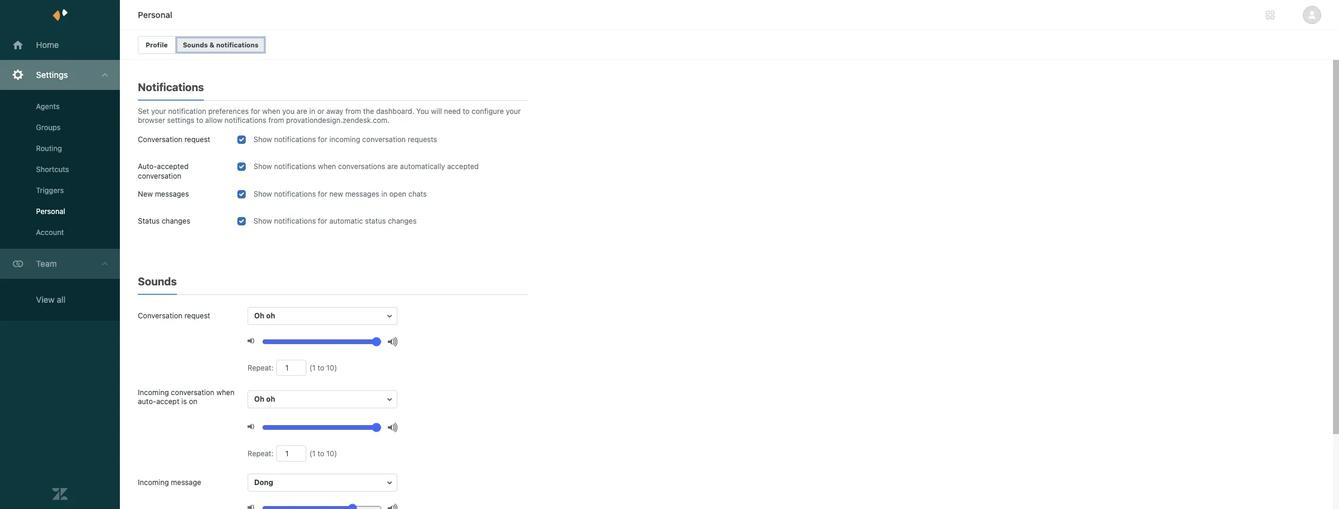 Task type: describe. For each thing, give the bounding box(es) containing it.
configure
[[472, 107, 504, 116]]

1 vertical spatial personal
[[36, 207, 65, 216]]

notification
[[168, 107, 206, 116]]

request for oh
[[185, 311, 210, 320]]

set your notification preferences for when you are in or away from the dashboard. you will need to configure your browser settings to allow notifications from provationdesign.zendesk.com.
[[138, 107, 521, 125]]

2 10) from the top
[[327, 449, 337, 458]]

oh oh for incoming conversation when auto-accept is on
[[254, 395, 275, 404]]

automatically
[[400, 162, 445, 171]]

incoming conversation when auto-accept is on
[[138, 388, 235, 406]]

preferences
[[208, 107, 249, 116]]

profile button
[[138, 36, 176, 54]]

status
[[138, 217, 160, 226]]

0 horizontal spatial from
[[269, 116, 284, 125]]

or
[[318, 107, 325, 116]]

routing
[[36, 144, 62, 153]]

triggers
[[36, 186, 64, 195]]

profile
[[146, 41, 168, 49]]

2 changes from the left
[[388, 217, 417, 226]]

1 10) from the top
[[327, 363, 337, 372]]

1 changes from the left
[[162, 217, 190, 226]]

dashboard.
[[376, 107, 415, 116]]

team
[[36, 259, 57, 269]]

when for incoming conversation when auto-accept is on
[[216, 388, 235, 397]]

2 (1 from the top
[[310, 449, 316, 458]]

notifications for show notifications when conversations are automatically accepted
[[274, 162, 316, 171]]

1 horizontal spatial in
[[382, 190, 388, 199]]

oh for incoming conversation when auto-accept is on
[[254, 395, 265, 404]]

view
[[36, 294, 55, 305]]

1 messages from the left
[[155, 190, 189, 199]]

show for show notifications when conversations are automatically accepted
[[254, 162, 272, 171]]

notifications for show notifications for incoming conversation requests
[[274, 135, 316, 144]]

1 repeat: from the top
[[248, 363, 274, 372]]

for for automatic
[[318, 217, 328, 226]]

dong
[[254, 478, 273, 487]]

automatic
[[330, 217, 363, 226]]

incoming message
[[138, 478, 201, 487]]

1 (1 from the top
[[310, 363, 316, 372]]

request for show
[[185, 135, 210, 144]]

notifications
[[138, 81, 204, 94]]

view all
[[36, 294, 66, 305]]

for inside set your notification preferences for when you are in or away from the dashboard. you will need to configure your browser settings to allow notifications from provationdesign.zendesk.com.
[[251, 107, 260, 116]]

show for show notifications for incoming conversation requests
[[254, 135, 272, 144]]

conversation for incoming
[[138, 311, 183, 320]]

1 your from the left
[[151, 107, 166, 116]]

conversation inside auto-accepted conversation
[[138, 172, 181, 181]]

auto-
[[138, 162, 157, 171]]

oh oh for conversation request
[[254, 311, 275, 320]]

need
[[444, 107, 461, 116]]

oh for incoming conversation when auto-accept is on
[[266, 395, 275, 404]]

1 (1 to 10) from the top
[[310, 363, 337, 372]]

2 (1 to 10) from the top
[[310, 449, 337, 458]]

settings
[[36, 70, 68, 80]]

show notifications for new messages in open chats
[[254, 190, 427, 199]]

notifications for show notifications for automatic status changes
[[274, 217, 316, 226]]

show for show notifications for new messages in open chats
[[254, 190, 272, 199]]

you
[[417, 107, 429, 116]]

status changes
[[138, 217, 190, 226]]

for for new
[[318, 190, 328, 199]]

notifications inside set your notification preferences for when you are in or away from the dashboard. you will need to configure your browser settings to allow notifications from provationdesign.zendesk.com.
[[225, 116, 267, 125]]

the
[[363, 107, 374, 116]]

conversations
[[338, 162, 385, 171]]

accepted inside auto-accepted conversation
[[157, 162, 189, 171]]

requests
[[408, 135, 437, 144]]

0 vertical spatial conversation
[[362, 135, 406, 144]]

auto-
[[138, 397, 156, 406]]

message
[[171, 478, 201, 487]]



Task type: locate. For each thing, give the bounding box(es) containing it.
away
[[327, 107, 344, 116]]

conversation down dashboard.
[[362, 135, 406, 144]]

4 show from the top
[[254, 217, 272, 226]]

conversation inside incoming conversation when auto-accept is on
[[171, 388, 214, 397]]

conversation right auto- on the left
[[171, 388, 214, 397]]

0 vertical spatial incoming
[[138, 388, 169, 397]]

1 vertical spatial request
[[185, 311, 210, 320]]

1 vertical spatial repeat:
[[248, 449, 274, 458]]

10)
[[327, 363, 337, 372], [327, 449, 337, 458]]

you
[[283, 107, 295, 116]]

incoming
[[330, 135, 360, 144]]

1 vertical spatial (1 to 10)
[[310, 449, 337, 458]]

notifications
[[216, 41, 259, 49], [225, 116, 267, 125], [274, 135, 316, 144], [274, 162, 316, 171], [274, 190, 316, 199], [274, 217, 316, 226]]

status
[[365, 217, 386, 226]]

0 vertical spatial (1
[[310, 363, 316, 372]]

is
[[181, 397, 187, 406]]

None number field
[[277, 360, 307, 376], [277, 446, 307, 462], [277, 360, 307, 376], [277, 446, 307, 462]]

0 vertical spatial oh
[[266, 311, 275, 320]]

0 horizontal spatial changes
[[162, 217, 190, 226]]

1 oh from the top
[[266, 311, 275, 320]]

1 vertical spatial oh oh
[[254, 395, 275, 404]]

2 vertical spatial when
[[216, 388, 235, 397]]

accepted
[[157, 162, 189, 171], [447, 162, 479, 171]]

conversation
[[362, 135, 406, 144], [138, 172, 181, 181], [171, 388, 214, 397]]

2 your from the left
[[506, 107, 521, 116]]

shortcuts
[[36, 165, 69, 174]]

2 conversation request from the top
[[138, 311, 210, 320]]

1 vertical spatial 10)
[[327, 449, 337, 458]]

for left new
[[318, 190, 328, 199]]

1 request from the top
[[185, 135, 210, 144]]

1 vertical spatial (1
[[310, 449, 316, 458]]

1 vertical spatial oh
[[254, 395, 265, 404]]

incoming left is
[[138, 388, 169, 397]]

None range field
[[262, 336, 382, 347], [262, 422, 382, 433], [262, 503, 382, 509], [262, 336, 382, 347], [262, 422, 382, 433], [262, 503, 382, 509]]

1 oh from the top
[[254, 311, 265, 320]]

notifications up show notifications for new messages in open chats
[[274, 162, 316, 171]]

zendesk products image
[[1267, 11, 1275, 19]]

0 vertical spatial when
[[262, 107, 281, 116]]

incoming left message at left
[[138, 478, 169, 487]]

groups
[[36, 123, 61, 132]]

2 vertical spatial conversation
[[171, 388, 214, 397]]

2 horizontal spatial when
[[318, 162, 336, 171]]

2 messages from the left
[[345, 190, 380, 199]]

oh
[[266, 311, 275, 320], [266, 395, 275, 404]]

for left automatic
[[318, 217, 328, 226]]

0 horizontal spatial when
[[216, 388, 235, 397]]

for
[[251, 107, 260, 116], [318, 135, 328, 144], [318, 190, 328, 199], [318, 217, 328, 226]]

incoming for incoming message
[[138, 478, 169, 487]]

notifications left new
[[274, 190, 316, 199]]

when inside incoming conversation when auto-accept is on
[[216, 388, 235, 397]]

personal up account
[[36, 207, 65, 216]]

1 horizontal spatial personal
[[138, 10, 172, 20]]

oh for conversation request
[[266, 311, 275, 320]]

chats
[[409, 190, 427, 199]]

1 horizontal spatial from
[[346, 107, 361, 116]]

2 accepted from the left
[[447, 162, 479, 171]]

sounds & notifications button
[[175, 36, 266, 54]]

open
[[390, 190, 407, 199]]

1 vertical spatial are
[[387, 162, 398, 171]]

allow
[[205, 116, 223, 125]]

conversation request for changes
[[138, 135, 210, 144]]

(1 to 10)
[[310, 363, 337, 372], [310, 449, 337, 458]]

your right set
[[151, 107, 166, 116]]

sounds for sounds & notifications
[[183, 41, 208, 49]]

2 incoming from the top
[[138, 478, 169, 487]]

agents
[[36, 102, 60, 111]]

browser
[[138, 116, 165, 125]]

1 vertical spatial oh
[[266, 395, 275, 404]]

for left incoming
[[318, 135, 328, 144]]

when inside set your notification preferences for when you are in or away from the dashboard. you will need to configure your browser settings to allow notifications from provationdesign.zendesk.com.
[[262, 107, 281, 116]]

1 horizontal spatial accepted
[[447, 162, 479, 171]]

settings
[[167, 116, 194, 125]]

are right you
[[297, 107, 308, 116]]

1 vertical spatial conversation
[[138, 311, 183, 320]]

when left you
[[262, 107, 281, 116]]

conversation request
[[138, 135, 210, 144], [138, 311, 210, 320]]

1 horizontal spatial your
[[506, 107, 521, 116]]

2 oh oh from the top
[[254, 395, 275, 404]]

1 oh oh from the top
[[254, 311, 275, 320]]

conversation
[[138, 135, 183, 144], [138, 311, 183, 320]]

0 vertical spatial oh oh
[[254, 311, 275, 320]]

account
[[36, 228, 64, 237]]

0 vertical spatial in
[[310, 107, 316, 116]]

messages
[[155, 190, 189, 199], [345, 190, 380, 199]]

from left the
[[346, 107, 361, 116]]

0 horizontal spatial messages
[[155, 190, 189, 199]]

new
[[138, 190, 153, 199]]

when up new
[[318, 162, 336, 171]]

oh for conversation request
[[254, 311, 265, 320]]

1 vertical spatial when
[[318, 162, 336, 171]]

1 vertical spatial sounds
[[138, 275, 177, 288]]

personal up profile
[[138, 10, 172, 20]]

2 oh from the top
[[254, 395, 265, 404]]

show notifications for incoming conversation requests
[[254, 135, 437, 144]]

notifications inside sounds & notifications button
[[216, 41, 259, 49]]

0 vertical spatial request
[[185, 135, 210, 144]]

notifications right &
[[216, 41, 259, 49]]

for for incoming
[[318, 135, 328, 144]]

sounds & notifications
[[183, 41, 259, 49]]

1 show from the top
[[254, 135, 272, 144]]

notifications for show notifications for new messages in open chats
[[274, 190, 316, 199]]

incoming
[[138, 388, 169, 397], [138, 478, 169, 487]]

conversation for status
[[138, 135, 183, 144]]

0 horizontal spatial personal
[[36, 207, 65, 216]]

accept
[[156, 397, 179, 406]]

show for show notifications for automatic status changes
[[254, 217, 272, 226]]

show
[[254, 135, 272, 144], [254, 162, 272, 171], [254, 190, 272, 199], [254, 217, 272, 226]]

0 vertical spatial are
[[297, 107, 308, 116]]

1 vertical spatial conversation request
[[138, 311, 210, 320]]

1 accepted from the left
[[157, 162, 189, 171]]

your right configure
[[506, 107, 521, 116]]

conversation request for conversation
[[138, 311, 210, 320]]

1 vertical spatial conversation
[[138, 172, 181, 181]]

1 horizontal spatial changes
[[388, 217, 417, 226]]

0 vertical spatial repeat:
[[248, 363, 274, 372]]

request
[[185, 135, 210, 144], [185, 311, 210, 320]]

from
[[346, 107, 361, 116], [269, 116, 284, 125]]

incoming inside incoming conversation when auto-accept is on
[[138, 388, 169, 397]]

in
[[310, 107, 316, 116], [382, 190, 388, 199]]

0 horizontal spatial accepted
[[157, 162, 189, 171]]

oh oh
[[254, 311, 275, 320], [254, 395, 275, 404]]

0 horizontal spatial your
[[151, 107, 166, 116]]

messages down auto-accepted conversation
[[155, 190, 189, 199]]

are inside set your notification preferences for when you are in or away from the dashboard. you will need to configure your browser settings to allow notifications from provationdesign.zendesk.com.
[[297, 107, 308, 116]]

sounds
[[183, 41, 208, 49], [138, 275, 177, 288]]

new
[[330, 190, 343, 199]]

in left open
[[382, 190, 388, 199]]

1 horizontal spatial when
[[262, 107, 281, 116]]

1 horizontal spatial are
[[387, 162, 398, 171]]

sounds for sounds
[[138, 275, 177, 288]]

home
[[36, 40, 59, 50]]

0 horizontal spatial in
[[310, 107, 316, 116]]

notifications down you
[[274, 135, 316, 144]]

accepted up new messages
[[157, 162, 189, 171]]

sounds inside button
[[183, 41, 208, 49]]

show notifications when conversations are automatically accepted
[[254, 162, 479, 171]]

incoming for incoming conversation when auto-accept is on
[[138, 388, 169, 397]]

in inside set your notification preferences for when you are in or away from the dashboard. you will need to configure your browser settings to allow notifications from provationdesign.zendesk.com.
[[310, 107, 316, 116]]

all
[[57, 294, 66, 305]]

to
[[463, 107, 470, 116], [196, 116, 203, 125], [318, 363, 325, 372], [318, 449, 325, 458]]

new messages
[[138, 190, 189, 199]]

&
[[210, 41, 215, 49]]

will
[[431, 107, 442, 116]]

0 horizontal spatial sounds
[[138, 275, 177, 288]]

0 vertical spatial conversation
[[138, 135, 183, 144]]

0 vertical spatial personal
[[138, 10, 172, 20]]

notifications left automatic
[[274, 217, 316, 226]]

1 conversation request from the top
[[138, 135, 210, 144]]

for right preferences
[[251, 107, 260, 116]]

auto-accepted conversation
[[138, 162, 189, 181]]

oh
[[254, 311, 265, 320], [254, 395, 265, 404]]

personal
[[138, 10, 172, 20], [36, 207, 65, 216]]

2 show from the top
[[254, 162, 272, 171]]

are
[[297, 107, 308, 116], [387, 162, 398, 171]]

repeat:
[[248, 363, 274, 372], [248, 449, 274, 458]]

0 vertical spatial oh
[[254, 311, 265, 320]]

0 horizontal spatial are
[[297, 107, 308, 116]]

0 vertical spatial (1 to 10)
[[310, 363, 337, 372]]

provationdesign.zendesk.com.
[[286, 116, 390, 125]]

from left or
[[269, 116, 284, 125]]

when right on
[[216, 388, 235, 397]]

your
[[151, 107, 166, 116], [506, 107, 521, 116]]

1 vertical spatial in
[[382, 190, 388, 199]]

when for show notifications when conversations are automatically accepted
[[318, 162, 336, 171]]

are up open
[[387, 162, 398, 171]]

(1
[[310, 363, 316, 372], [310, 449, 316, 458]]

on
[[189, 397, 198, 406]]

messages right new
[[345, 190, 380, 199]]

1 horizontal spatial sounds
[[183, 41, 208, 49]]

changes
[[162, 217, 190, 226], [388, 217, 417, 226]]

1 horizontal spatial messages
[[345, 190, 380, 199]]

conversation down auto-
[[138, 172, 181, 181]]

2 conversation from the top
[[138, 311, 183, 320]]

accepted right automatically
[[447, 162, 479, 171]]

1 incoming from the top
[[138, 388, 169, 397]]

show notifications for automatic status changes
[[254, 217, 417, 226]]

1 conversation from the top
[[138, 135, 183, 144]]

0 vertical spatial sounds
[[183, 41, 208, 49]]

0 vertical spatial 10)
[[327, 363, 337, 372]]

notifications right allow
[[225, 116, 267, 125]]

2 oh from the top
[[266, 395, 275, 404]]

when
[[262, 107, 281, 116], [318, 162, 336, 171], [216, 388, 235, 397]]

3 show from the top
[[254, 190, 272, 199]]

0 vertical spatial conversation request
[[138, 135, 210, 144]]

set
[[138, 107, 149, 116]]

1 vertical spatial incoming
[[138, 478, 169, 487]]

2 request from the top
[[185, 311, 210, 320]]

2 repeat: from the top
[[248, 449, 274, 458]]

in left or
[[310, 107, 316, 116]]



Task type: vqa. For each thing, say whether or not it's contained in the screenshot.
3rd "Select" from the bottom
no



